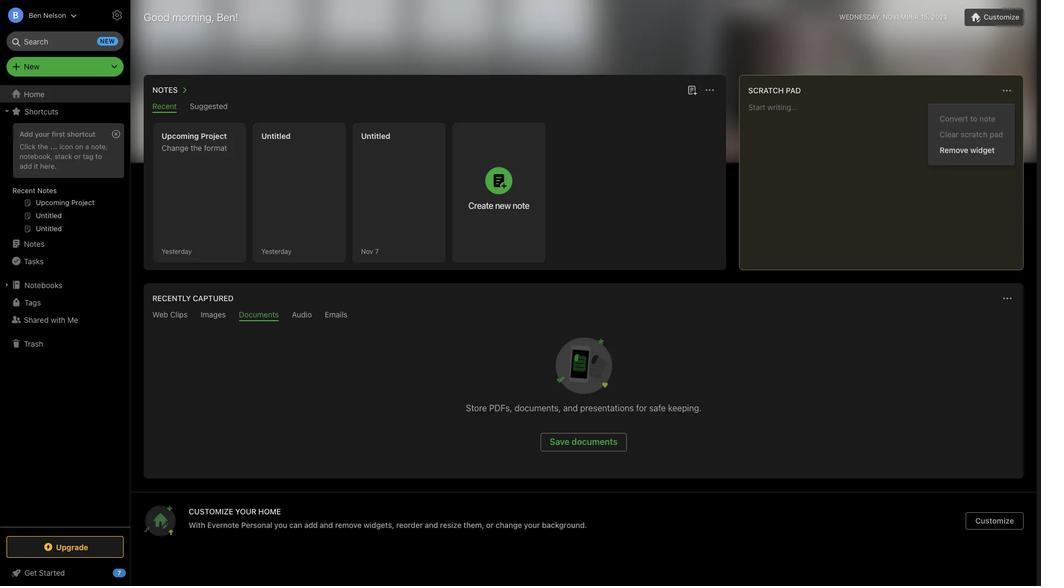 Task type: locate. For each thing, give the bounding box(es) containing it.
1 untitled from the left
[[262, 131, 291, 141]]

your inside customize your home with evernote personal you can add and remove widgets, reorder and resize them, or change your background.
[[524, 520, 540, 530]]

trash
[[24, 339, 43, 348]]

0 vertical spatial add
[[20, 162, 32, 170]]

0 horizontal spatial your
[[35, 130, 50, 138]]

0 horizontal spatial to
[[95, 152, 102, 161]]

recently captured button
[[150, 292, 234, 305]]

notebooks link
[[0, 276, 130, 294]]

recently
[[152, 294, 191, 303]]

1 horizontal spatial note
[[980, 114, 996, 123]]

more actions image for scratch pad
[[1001, 84, 1014, 97]]

note inside the dropdown list menu
[[980, 114, 996, 123]]

tab list containing recent
[[146, 101, 724, 113]]

1 vertical spatial or
[[487, 520, 494, 530]]

Help and Learning task checklist field
[[0, 564, 130, 582]]

0 horizontal spatial new
[[100, 37, 115, 44]]

or
[[74, 152, 81, 161], [487, 520, 494, 530]]

notes up 'recent' tab
[[152, 85, 178, 94]]

personal
[[241, 520, 273, 530]]

to inside "icon on a note, notebook, stack or tag to add it here."
[[95, 152, 102, 161]]

tab list
[[146, 101, 724, 113], [146, 310, 1022, 321]]

note for create new note
[[513, 201, 530, 211]]

customize
[[985, 12, 1020, 21], [976, 516, 1015, 525]]

0 horizontal spatial untitled
[[262, 131, 291, 141]]

recent down notes button
[[152, 101, 177, 111]]

2 tab list from the top
[[146, 310, 1022, 321]]

2 horizontal spatial and
[[564, 403, 578, 413]]

tags button
[[0, 294, 130, 311]]

icon
[[59, 142, 73, 151]]

dropdown list menu
[[930, 111, 1015, 158]]

0 vertical spatial tab list
[[146, 101, 724, 113]]

images
[[201, 310, 226, 319]]

0 horizontal spatial or
[[74, 152, 81, 161]]

recent down it
[[12, 186, 35, 195]]

convert
[[941, 114, 969, 123]]

the
[[38, 142, 48, 151], [191, 143, 202, 152]]

notes up tasks
[[24, 239, 45, 248]]

to up scratch
[[971, 114, 978, 123]]

notes link
[[0, 235, 130, 252]]

1 vertical spatial to
[[95, 152, 102, 161]]

1 vertical spatial your
[[524, 520, 540, 530]]

save documents button
[[541, 433, 627, 451]]

2 yesterday from the left
[[262, 247, 292, 255]]

the left ...
[[38, 142, 48, 151]]

1 vertical spatial new
[[495, 201, 511, 211]]

1 vertical spatial 7
[[118, 569, 121, 576]]

note inside button
[[513, 201, 530, 211]]

add left it
[[20, 162, 32, 170]]

documents tab
[[239, 310, 279, 321]]

0 horizontal spatial yesterday
[[162, 247, 192, 255]]

nov
[[361, 247, 373, 255]]

note up pad
[[980, 114, 996, 123]]

and left resize
[[425, 520, 438, 530]]

7 inside help and learning task checklist field
[[118, 569, 121, 576]]

7 right nov
[[375, 247, 379, 255]]

customize button
[[966, 9, 1025, 26], [966, 512, 1025, 530]]

remove widget
[[941, 145, 996, 155]]

suggested tab
[[190, 101, 228, 113]]

and right documents,
[[564, 403, 578, 413]]

more actions image
[[704, 84, 717, 97], [1001, 84, 1014, 97], [1002, 292, 1015, 305]]

web
[[152, 310, 168, 319]]

new down 'settings' icon
[[100, 37, 115, 44]]

1 horizontal spatial add
[[304, 520, 318, 530]]

or right them,
[[487, 520, 494, 530]]

1 horizontal spatial untitled
[[361, 131, 391, 141]]

notes
[[152, 85, 178, 94], [37, 186, 57, 195], [24, 239, 45, 248]]

group
[[0, 120, 130, 239]]

notes inside group
[[37, 186, 57, 195]]

0 vertical spatial to
[[971, 114, 978, 123]]

clear scratch pad link
[[930, 126, 1015, 142]]

1 horizontal spatial the
[[191, 143, 202, 152]]

background.
[[542, 520, 587, 530]]

convert to note link
[[930, 111, 1015, 126]]

1 vertical spatial tab list
[[146, 310, 1022, 321]]

note for convert to note
[[980, 114, 996, 123]]

0 vertical spatial 7
[[375, 247, 379, 255]]

tree
[[0, 85, 130, 526]]

1 vertical spatial customize button
[[966, 512, 1025, 530]]

recent inside tab list
[[152, 101, 177, 111]]

your right change
[[524, 520, 540, 530]]

15,
[[922, 13, 930, 21]]

note,
[[91, 142, 108, 151]]

your
[[35, 130, 50, 138], [524, 520, 540, 530]]

1 horizontal spatial recent
[[152, 101, 177, 111]]

note right "create"
[[513, 201, 530, 211]]

tab list containing web clips
[[146, 310, 1022, 321]]

upgrade button
[[7, 536, 124, 558]]

remove widget link
[[930, 142, 1015, 158]]

create new note
[[469, 201, 530, 211]]

your up the click the ...
[[35, 130, 50, 138]]

or inside customize your home with evernote personal you can add and remove widgets, reorder and resize them, or change your background.
[[487, 520, 494, 530]]

notes inside button
[[152, 85, 178, 94]]

evernote
[[207, 520, 239, 530]]

safe
[[650, 403, 666, 413]]

yesterday
[[162, 247, 192, 255], [262, 247, 292, 255]]

1 vertical spatial customize
[[976, 516, 1015, 525]]

the left format
[[191, 143, 202, 152]]

tab list for recently captured
[[146, 310, 1022, 321]]

0 horizontal spatial note
[[513, 201, 530, 211]]

0 horizontal spatial add
[[20, 162, 32, 170]]

more actions field for scratch pad
[[1000, 83, 1015, 98]]

untitled
[[262, 131, 291, 141], [361, 131, 391, 141]]

0 vertical spatial recent
[[152, 101, 177, 111]]

add inside customize your home with evernote personal you can add and remove widgets, reorder and resize them, or change your background.
[[304, 520, 318, 530]]

0 horizontal spatial 7
[[118, 569, 121, 576]]

Start writing… text field
[[749, 103, 1023, 261]]

1 horizontal spatial 7
[[375, 247, 379, 255]]

tree containing home
[[0, 85, 130, 526]]

1 vertical spatial note
[[513, 201, 530, 211]]

1 vertical spatial add
[[304, 520, 318, 530]]

upcoming project change the format
[[162, 131, 227, 152]]

notes down 'here.'
[[37, 186, 57, 195]]

1 horizontal spatial your
[[524, 520, 540, 530]]

your inside group
[[35, 130, 50, 138]]

and left remove
[[320, 520, 333, 530]]

audio
[[292, 310, 312, 319]]

note
[[980, 114, 996, 123], [513, 201, 530, 211]]

new right "create"
[[495, 201, 511, 211]]

and inside documents tab panel
[[564, 403, 578, 413]]

recent for recent notes
[[12, 186, 35, 195]]

0 vertical spatial customize button
[[966, 9, 1025, 26]]

good
[[144, 11, 170, 23]]

more actions image for recently captured
[[1002, 292, 1015, 305]]

add right can on the left bottom of page
[[304, 520, 318, 530]]

1 vertical spatial recent
[[12, 186, 35, 195]]

to down note,
[[95, 152, 102, 161]]

upcoming
[[162, 131, 199, 141]]

0 vertical spatial customize
[[985, 12, 1020, 21]]

1 horizontal spatial or
[[487, 520, 494, 530]]

0 horizontal spatial recent
[[12, 186, 35, 195]]

More actions field
[[703, 82, 718, 98], [1000, 83, 1015, 98], [1001, 291, 1016, 306]]

recent inside group
[[12, 186, 35, 195]]

1 tab list from the top
[[146, 101, 724, 113]]

1 vertical spatial notes
[[37, 186, 57, 195]]

reorder
[[397, 520, 423, 530]]

1 yesterday from the left
[[162, 247, 192, 255]]

to
[[971, 114, 978, 123], [95, 152, 102, 161]]

1 horizontal spatial new
[[495, 201, 511, 211]]

scratch pad
[[749, 86, 802, 95]]

2 untitled from the left
[[361, 131, 391, 141]]

upgrade
[[56, 542, 88, 552]]

Account field
[[0, 4, 77, 26]]

first
[[52, 130, 65, 138]]

morning,
[[172, 11, 214, 23]]

2 vertical spatial notes
[[24, 239, 45, 248]]

or down on
[[74, 152, 81, 161]]

november
[[884, 13, 920, 21]]

0 vertical spatial note
[[980, 114, 996, 123]]

trash link
[[0, 335, 130, 352]]

1 horizontal spatial yesterday
[[262, 247, 292, 255]]

good morning, ben!
[[144, 11, 239, 23]]

tasks button
[[0, 252, 130, 270]]

or inside "icon on a note, notebook, stack or tag to add it here."
[[74, 152, 81, 161]]

0 vertical spatial your
[[35, 130, 50, 138]]

you
[[274, 520, 287, 530]]

images tab
[[201, 310, 226, 321]]

web clips
[[152, 310, 188, 319]]

7 left click to collapse image
[[118, 569, 121, 576]]

it
[[34, 162, 38, 170]]

0 vertical spatial new
[[100, 37, 115, 44]]

1 horizontal spatial to
[[971, 114, 978, 123]]

0 vertical spatial or
[[74, 152, 81, 161]]

shared with me link
[[0, 311, 130, 328]]

0 vertical spatial notes
[[152, 85, 178, 94]]

home link
[[0, 85, 130, 103]]

tab list for notes
[[146, 101, 724, 113]]



Task type: describe. For each thing, give the bounding box(es) containing it.
emails tab
[[325, 310, 348, 321]]

store pdfs, documents, and presentations for safe keeping.
[[466, 403, 702, 413]]

shortcuts
[[24, 107, 59, 116]]

the inside upcoming project change the format
[[191, 143, 202, 152]]

pad
[[990, 130, 1004, 139]]

new inside button
[[495, 201, 511, 211]]

new search field
[[14, 31, 118, 51]]

recent for recent
[[152, 101, 177, 111]]

get
[[24, 568, 37, 577]]

change
[[162, 143, 189, 152]]

to inside the dropdown list menu
[[971, 114, 978, 123]]

remove
[[335, 520, 362, 530]]

captured
[[193, 294, 234, 303]]

recently captured
[[152, 294, 234, 303]]

create
[[469, 201, 494, 211]]

0 horizontal spatial and
[[320, 520, 333, 530]]

stack
[[55, 152, 72, 161]]

1 horizontal spatial and
[[425, 520, 438, 530]]

expand notebooks image
[[3, 281, 11, 289]]

group containing add your first shortcut
[[0, 120, 130, 239]]

tasks
[[24, 256, 44, 266]]

clips
[[170, 310, 188, 319]]

add
[[20, 130, 33, 138]]

7 inside recent tab panel
[[375, 247, 379, 255]]

customize your home with evernote personal you can add and remove widgets, reorder and resize them, or change your background.
[[189, 507, 587, 530]]

click
[[20, 142, 36, 151]]

click the ...
[[20, 142, 57, 151]]

project
[[201, 131, 227, 141]]

ben nelson
[[29, 11, 66, 19]]

Search text field
[[14, 31, 116, 51]]

recent tab
[[152, 101, 177, 113]]

wednesday, november 15, 2023
[[840, 13, 948, 21]]

wednesday,
[[840, 13, 882, 21]]

icon on a note, notebook, stack or tag to add it here.
[[20, 142, 108, 170]]

for
[[637, 403, 648, 413]]

untitled for nov 7
[[361, 131, 391, 141]]

home
[[24, 89, 45, 98]]

change
[[496, 520, 522, 530]]

...
[[50, 142, 57, 151]]

web clips tab
[[152, 310, 188, 321]]

new button
[[7, 57, 124, 77]]

with
[[189, 520, 205, 530]]

tag
[[83, 152, 93, 161]]

new
[[24, 62, 39, 71]]

notes button
[[150, 84, 191, 97]]

shared
[[24, 315, 49, 324]]

documents tab panel
[[144, 321, 1025, 479]]

documents
[[572, 437, 618, 447]]

tags
[[24, 298, 41, 307]]

new inside search box
[[100, 37, 115, 44]]

ben
[[29, 11, 41, 19]]

recent notes
[[12, 186, 57, 195]]

scratch
[[749, 86, 784, 95]]

on
[[75, 142, 83, 151]]

ben!
[[217, 11, 239, 23]]

them,
[[464, 520, 485, 530]]

suggested
[[190, 101, 228, 111]]

a
[[85, 142, 89, 151]]

nov 7
[[361, 247, 379, 255]]

untitled for yesterday
[[262, 131, 291, 141]]

your
[[235, 507, 257, 516]]

presentations
[[581, 403, 634, 413]]

add your first shortcut
[[20, 130, 96, 138]]

pdfs,
[[490, 403, 513, 413]]

shortcut
[[67, 130, 96, 138]]

click to collapse image
[[126, 566, 134, 579]]

scratch pad button
[[747, 84, 802, 97]]

notebook,
[[20, 152, 53, 161]]

started
[[39, 568, 65, 577]]

save
[[550, 437, 570, 447]]

documents
[[239, 310, 279, 319]]

can
[[289, 520, 302, 530]]

widgets,
[[364, 520, 395, 530]]

create new note button
[[453, 123, 546, 263]]

home
[[259, 507, 281, 516]]

nelson
[[43, 11, 66, 19]]

scratch
[[961, 130, 988, 139]]

me
[[67, 315, 78, 324]]

convert to note
[[941, 114, 996, 123]]

0 horizontal spatial the
[[38, 142, 48, 151]]

with
[[51, 315, 65, 324]]

settings image
[[111, 9, 124, 22]]

recent tab panel
[[144, 113, 727, 270]]

more actions field for recently captured
[[1001, 291, 1016, 306]]

keeping.
[[669, 403, 702, 413]]

shared with me
[[24, 315, 78, 324]]

widget
[[971, 145, 996, 155]]

here.
[[40, 162, 57, 170]]

2023
[[932, 13, 948, 21]]

shortcuts button
[[0, 103, 130, 120]]

pad
[[786, 86, 802, 95]]

documents,
[[515, 403, 561, 413]]

emails
[[325, 310, 348, 319]]

store
[[466, 403, 487, 413]]

clear scratch pad
[[941, 130, 1004, 139]]

save documents
[[550, 437, 618, 447]]

add inside "icon on a note, notebook, stack or tag to add it here."
[[20, 162, 32, 170]]

notebooks
[[24, 280, 62, 290]]

audio tab
[[292, 310, 312, 321]]



Task type: vqa. For each thing, say whether or not it's contained in the screenshot.
the minutes
no



